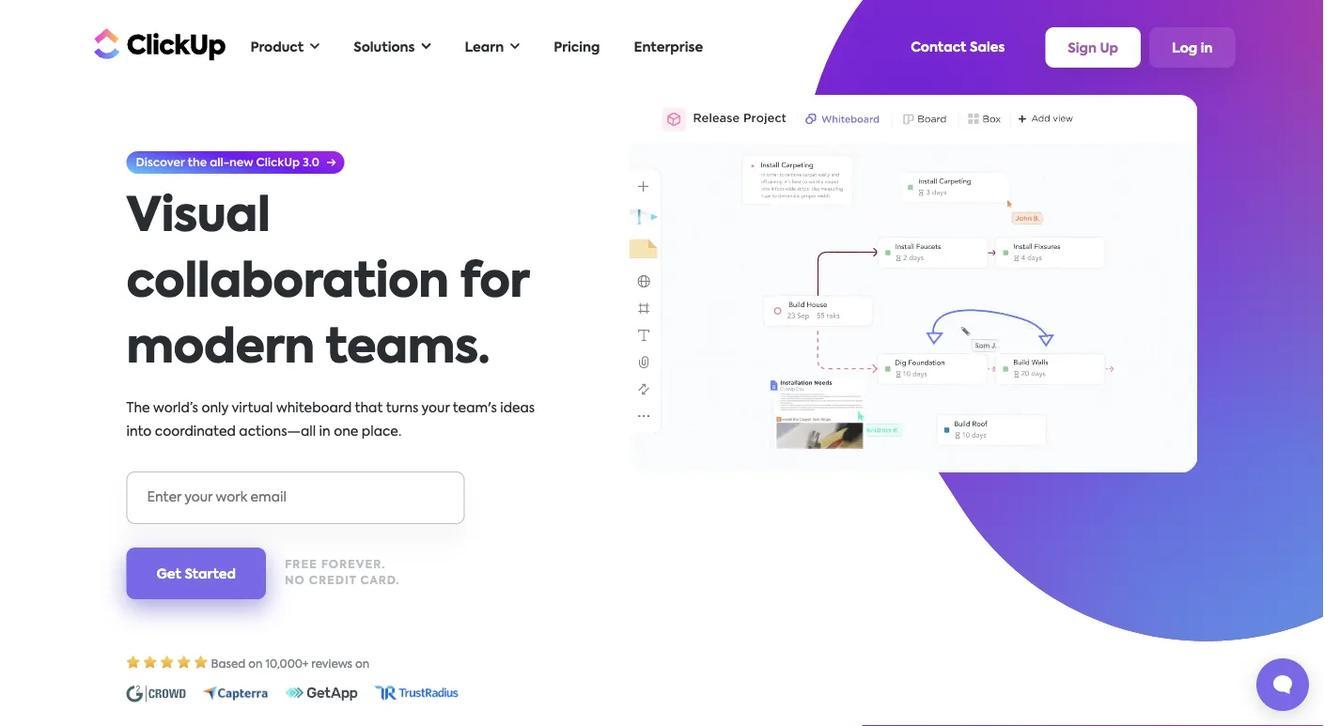 Task type: locate. For each thing, give the bounding box(es) containing it.
2 horizontal spatial star image
[[160, 656, 174, 670]]

get started
[[157, 568, 236, 582]]

free
[[285, 560, 318, 571]]

virtual
[[232, 402, 273, 415]]

enterprise
[[634, 41, 704, 54]]

0 horizontal spatial star image
[[177, 656, 191, 670]]

clickup image
[[89, 26, 226, 62]]

the
[[126, 402, 150, 415]]

0 horizontal spatial on
[[249, 659, 263, 670]]

capterra logo image
[[203, 686, 268, 702]]

trustradius logo image
[[375, 686, 458, 701]]

solutions button
[[344, 28, 441, 67]]

one
[[334, 425, 359, 439]]

visual collaboration for modern teams.
[[126, 195, 529, 373]]

get
[[157, 568, 181, 582]]

your
[[422, 402, 450, 415]]

into
[[126, 425, 152, 439]]

star image left based
[[194, 656, 208, 670]]

in
[[1201, 42, 1213, 55], [319, 425, 331, 439]]

started
[[185, 568, 236, 582]]

1 horizontal spatial on
[[355, 659, 370, 670]]

0 horizontal spatial star image
[[126, 656, 141, 670]]

forever.
[[321, 560, 386, 571]]

team's
[[453, 402, 497, 415]]

in left one
[[319, 425, 331, 439]]

star image
[[126, 656, 141, 670], [143, 656, 158, 670], [160, 656, 174, 670]]

on right based
[[249, 659, 263, 670]]

1 horizontal spatial star image
[[143, 656, 158, 670]]

0 horizontal spatial in
[[319, 425, 331, 439]]

1 horizontal spatial star image
[[194, 656, 208, 670]]

g2crowd logo image
[[126, 686, 186, 703]]

star image
[[177, 656, 191, 670], [194, 656, 208, 670]]

in right log
[[1201, 42, 1213, 55]]

log
[[1173, 42, 1198, 55]]

place.
[[362, 425, 402, 439]]

getapp logo image
[[285, 686, 358, 701]]

0 vertical spatial in
[[1201, 42, 1213, 55]]

1 on from the left
[[249, 659, 263, 670]]

turns
[[386, 402, 419, 415]]

2 star image from the left
[[194, 656, 208, 670]]

3 star image from the left
[[160, 656, 174, 670]]

whiteboard
[[276, 402, 352, 415]]

contact
[[911, 41, 967, 54]]

solutions
[[354, 41, 415, 54]]

1 vertical spatial in
[[319, 425, 331, 439]]

only
[[202, 402, 229, 415]]

on
[[249, 659, 263, 670], [355, 659, 370, 670]]

on right 'reviews'
[[355, 659, 370, 670]]

log in
[[1173, 42, 1213, 55]]

free forever. no credit card.
[[285, 560, 400, 587]]

credit
[[309, 576, 357, 587]]

contact sales
[[911, 41, 1006, 54]]

star image up g2crowd logo on the left
[[177, 656, 191, 670]]

based on 10,000+ reviews on
[[211, 659, 370, 670]]



Task type: vqa. For each thing, say whether or not it's contained in the screenshot.
FREE FOREVER. NO CREDIT CARD.
yes



Task type: describe. For each thing, give the bounding box(es) containing it.
2 on from the left
[[355, 659, 370, 670]]

coordinated
[[155, 425, 236, 439]]

get started button
[[126, 548, 266, 600]]

in inside the world's only virtual whiteboard that turns your team's ideas into coordinated actions—all in one place.
[[319, 425, 331, 439]]

reviews
[[312, 659, 353, 670]]

discover the all-new clickup 3.0 image
[[126, 151, 345, 174]]

that
[[355, 402, 383, 415]]

1 star image from the left
[[177, 656, 191, 670]]

the world's only virtual whiteboard that turns your team's ideas into coordinated actions—all in one place.
[[126, 402, 535, 439]]

based
[[211, 659, 246, 670]]

ideas
[[500, 402, 535, 415]]

pricing
[[554, 41, 600, 54]]

visual
[[126, 195, 270, 242]]

1 star image from the left
[[126, 656, 141, 670]]

up
[[1101, 42, 1119, 55]]

card.
[[361, 576, 400, 587]]

sign up button
[[1046, 27, 1142, 68]]

teams.
[[326, 326, 490, 373]]

learn
[[465, 41, 504, 54]]

contact sales link
[[902, 32, 1015, 63]]

product button
[[241, 28, 329, 67]]

learn button
[[456, 28, 530, 67]]

sales
[[970, 41, 1006, 54]]

world's
[[153, 402, 198, 415]]

sign up
[[1069, 42, 1119, 55]]

product
[[251, 41, 304, 54]]

pricing link
[[545, 28, 610, 67]]

for
[[460, 260, 529, 307]]

collaboration
[[126, 260, 449, 307]]

actions—all
[[239, 425, 316, 439]]

log in link
[[1150, 27, 1236, 68]]

modern
[[126, 326, 315, 373]]

sign
[[1069, 42, 1097, 55]]

no
[[285, 576, 305, 587]]

2 star image from the left
[[143, 656, 158, 670]]

10,000+
[[266, 659, 309, 670]]

enterprise link
[[625, 28, 713, 67]]

Enter your work email email field
[[126, 472, 465, 525]]

1 horizontal spatial in
[[1201, 42, 1213, 55]]



